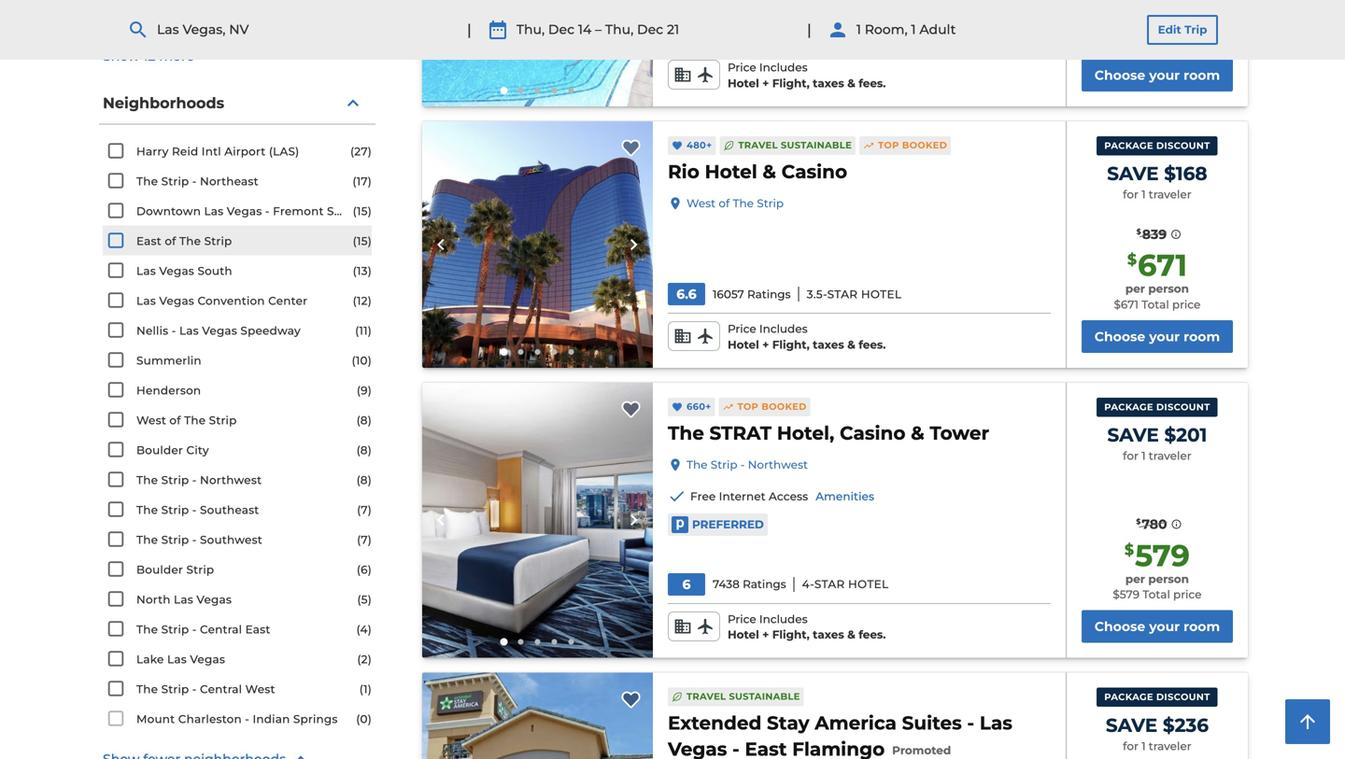 Task type: locate. For each thing, give the bounding box(es) containing it.
star
[[815, 26, 845, 40], [828, 288, 858, 301], [815, 578, 845, 591]]

dec
[[548, 22, 575, 38], [637, 22, 664, 38]]

2 vertical spatial discount
[[1157, 692, 1211, 703]]

2 choose from the top
[[1095, 329, 1146, 345]]

price inside the $ 671 per person $671 total price
[[1173, 298, 1201, 312]]

3 room from the top
[[1184, 619, 1220, 635]]

2 (15) from the top
[[353, 235, 372, 248]]

3 taxes from the top
[[813, 628, 844, 642]]

3 go to image #2 image from the top
[[518, 639, 524, 645]]

1 go to image #5 image from the top
[[569, 88, 574, 93]]

choose down $1,058
[[1095, 67, 1146, 83]]

$ left the 839
[[1137, 228, 1142, 236]]

3 choose your room from the top
[[1095, 619, 1220, 635]]

4 photo carousel region from the top
[[422, 673, 653, 760]]

3 package from the top
[[1105, 692, 1154, 703]]

0 horizontal spatial top
[[738, 401, 759, 413]]

west up 'indian'
[[245, 683, 275, 697]]

strip up the lake las vegas
[[161, 623, 189, 637]]

3 + from the top
[[763, 628, 769, 642]]

2 vertical spatial for 1 traveler
[[1123, 740, 1192, 753]]

4-star hotel down amenities
[[802, 578, 889, 591]]

3 includes from the top
[[760, 613, 808, 626]]

downtown las vegas - fremont street area
[[136, 205, 393, 218]]

12
[[143, 48, 156, 64]]

2 vertical spatial choose your room button
[[1082, 610, 1233, 643]]

save for 671
[[1107, 162, 1159, 185]]

choose your room button
[[1082, 59, 1233, 91], [1082, 320, 1233, 353], [1082, 610, 1233, 643]]

1 horizontal spatial northwest
[[748, 458, 808, 472]]

+ down 7438 ratings
[[763, 628, 769, 642]]

1 vertical spatial price
[[1173, 298, 1201, 312]]

2 boulder from the top
[[136, 563, 183, 577]]

casino
[[782, 160, 848, 183], [840, 422, 906, 445]]

0 vertical spatial the strip - northwest
[[687, 458, 808, 472]]

boulder for boulder strip
[[136, 563, 183, 577]]

hotel,
[[777, 422, 835, 445]]

1 horizontal spatial the strip - northwest
[[687, 458, 808, 472]]

go to image #3 image
[[535, 88, 541, 93], [535, 349, 541, 355], [535, 639, 541, 645]]

2 includes from the top
[[760, 323, 808, 336]]

northwest up free internet access amenities
[[748, 458, 808, 472]]

0 vertical spatial east
[[136, 235, 162, 248]]

west down henderson on the bottom
[[136, 414, 166, 427]]

room down $ 579 per person $579 total price
[[1184, 619, 1220, 635]]

+ down 16057 ratings
[[763, 338, 769, 352]]

1 vertical spatial your
[[1149, 329, 1180, 345]]

las up summerlin
[[179, 324, 199, 338]]

- right suites
[[967, 712, 975, 735]]

go to image #3 image for 671
[[535, 349, 541, 355]]

go to image #1 image
[[500, 87, 508, 94], [500, 348, 508, 356], [500, 639, 508, 646]]

1 horizontal spatial top
[[878, 140, 899, 151]]

your for 579
[[1149, 619, 1180, 635]]

convention
[[198, 294, 265, 308]]

go to image #4 image for 671
[[552, 349, 557, 355]]

3 per from the top
[[1126, 573, 1145, 586]]

2 price from the top
[[728, 323, 757, 336]]

2 go to image #5 image from the top
[[569, 349, 574, 355]]

0 vertical spatial booked
[[902, 140, 948, 151]]

1 left adult
[[911, 22, 916, 38]]

sustainable up the stay
[[729, 692, 800, 703]]

choose your room for 671
[[1095, 329, 1220, 345]]

star right 16057 ratings
[[828, 288, 858, 301]]

21
[[667, 22, 679, 38]]

0 vertical spatial 4-star hotel
[[803, 26, 889, 40]]

1 for 1 traveler from the top
[[1123, 188, 1192, 202]]

2 choose your room from the top
[[1095, 329, 1220, 345]]

2 choose your room button from the top
[[1082, 320, 1233, 353]]

(1)
[[359, 683, 372, 697]]

& for 6.6
[[848, 338, 856, 352]]

boulder for boulder city
[[136, 444, 183, 457]]

your down the $ 671 per person $671 total price on the right
[[1149, 329, 1180, 345]]

2 heart icon image from the top
[[672, 402, 683, 413]]

1 per from the top
[[1126, 21, 1145, 34]]

the strip - central west
[[136, 683, 275, 697]]

2 + from the top
[[763, 338, 769, 352]]

travel
[[739, 140, 778, 151], [687, 692, 726, 703]]

0 vertical spatial travel
[[739, 140, 778, 151]]

2 discount from the top
[[1157, 402, 1211, 413]]

go to image #2 image
[[518, 88, 524, 93], [518, 349, 524, 355], [518, 639, 524, 645]]

0 vertical spatial taxes
[[813, 77, 844, 90]]

3 go to image #1 image from the top
[[500, 639, 508, 646]]

west of the strip
[[687, 196, 784, 210], [136, 414, 237, 427]]

central for east
[[200, 623, 242, 637]]

0 vertical spatial sustainable
[[781, 140, 852, 151]]

0 vertical spatial casino
[[782, 160, 848, 183]]

hotel down 16057 ratings
[[728, 338, 759, 352]]

2 photo carousel region from the top
[[422, 121, 653, 368]]

780
[[1142, 517, 1168, 533]]

2 package discount from the top
[[1105, 402, 1211, 413]]

0 vertical spatial top
[[878, 140, 899, 151]]

2 your from the top
[[1149, 329, 1180, 345]]

hotel down amenities
[[848, 578, 889, 591]]

price for 579
[[728, 613, 757, 626]]

0 vertical spatial star
[[815, 26, 845, 40]]

choose down $579
[[1095, 619, 1146, 635]]

0 vertical spatial (15)
[[353, 205, 372, 218]]

(4)
[[356, 623, 372, 637]]

2 vertical spatial for
[[1123, 740, 1139, 753]]

nellis
[[136, 324, 169, 338]]

1 for from the top
[[1123, 188, 1139, 202]]

2 vertical spatial package discount
[[1105, 692, 1211, 703]]

traveler down save $168
[[1149, 188, 1192, 202]]

3 choose from the top
[[1095, 619, 1146, 635]]

1 central from the top
[[200, 623, 242, 637]]

2 | from the left
[[807, 20, 812, 39]]

room for 671
[[1184, 329, 1220, 345]]

2 vertical spatial go to image #3 image
[[535, 639, 541, 645]]

1 horizontal spatial west
[[245, 683, 275, 697]]

per up $579
[[1126, 573, 1145, 586]]

mount charleston - indian springs
[[136, 713, 338, 726]]

2 vertical spatial taxes
[[813, 628, 844, 642]]

the strip - northwest up the strip - southeast
[[136, 474, 262, 487]]

0 horizontal spatial west of the strip
[[136, 414, 237, 427]]

1 down save $168
[[1142, 188, 1146, 202]]

photo carousel region
[[422, 0, 653, 106], [422, 121, 653, 368], [422, 383, 653, 658], [422, 673, 653, 760]]

1 vertical spatial boulder
[[136, 563, 183, 577]]

top booked
[[878, 140, 948, 151], [738, 401, 807, 413]]

the up city
[[184, 414, 206, 427]]

$ 579 per person $579 total price
[[1113, 538, 1202, 602]]

1 traveler from the top
[[1149, 188, 1192, 202]]

$ left 671
[[1128, 251, 1137, 269]]

casino for 579
[[840, 422, 906, 445]]

thu,
[[517, 22, 545, 38], [605, 22, 634, 38]]

2 central from the top
[[200, 683, 242, 697]]

(8) for strip
[[357, 414, 372, 427]]

0 vertical spatial room
[[1184, 67, 1220, 83]]

ratings right '7438'
[[743, 578, 786, 591]]

strip
[[161, 175, 189, 188], [757, 196, 784, 210], [204, 235, 232, 248], [209, 414, 237, 427], [711, 458, 738, 472], [161, 474, 189, 487], [161, 504, 189, 517], [161, 534, 189, 547], [186, 563, 214, 577], [161, 623, 189, 637], [161, 683, 189, 697]]

price includes hotel + flight, taxes & fees.
[[728, 61, 886, 90], [728, 323, 886, 352], [728, 613, 886, 642]]

strip down the lake las vegas
[[161, 683, 189, 697]]

| for thu, dec 14 – thu, dec 21
[[467, 20, 472, 39]]

for 1 traveler down save $201
[[1123, 450, 1192, 463]]

price for 671
[[1173, 298, 1201, 312]]

package up save $201
[[1105, 402, 1154, 413]]

travel sustainable up the rio hotel & casino
[[739, 140, 852, 151]]

central for west
[[200, 683, 242, 697]]

fees.
[[859, 77, 886, 90], [859, 338, 886, 352], [859, 628, 886, 642]]

1 taxes from the top
[[813, 77, 844, 90]]

0 horizontal spatial northwest
[[200, 474, 262, 487]]

package discount up save $201
[[1105, 402, 1211, 413]]

1 package from the top
[[1105, 140, 1154, 151]]

1 vertical spatial the strip - northwest
[[136, 474, 262, 487]]

las up more
[[157, 22, 179, 38]]

0 vertical spatial go to image #1 image
[[500, 87, 508, 94]]

3.5-
[[807, 288, 828, 301]]

2 go to image #2 image from the top
[[518, 349, 524, 355]]

839
[[1142, 227, 1167, 242]]

$ left 579
[[1125, 541, 1134, 559]]

the strip - northwest up internet
[[687, 458, 808, 472]]

vegas down extended
[[668, 738, 727, 760]]

save left $201
[[1108, 424, 1159, 447]]

flight,
[[772, 77, 810, 90], [772, 338, 810, 352], [772, 628, 810, 642]]

star for 579
[[815, 578, 845, 591]]

lake
[[136, 653, 164, 667]]

1 photo carousel region from the top
[[422, 0, 653, 106]]

east down the stay
[[745, 738, 787, 760]]

the
[[136, 175, 158, 188], [733, 196, 754, 210], [179, 235, 201, 248], [184, 414, 206, 427], [668, 422, 704, 445], [687, 458, 708, 472], [136, 474, 158, 487], [136, 504, 158, 517], [136, 534, 158, 547], [136, 623, 158, 637], [136, 683, 158, 697]]

the strip - central east
[[136, 623, 271, 637]]

1 person from the top
[[1149, 21, 1189, 34]]

image 1 of 5 image
[[422, 383, 653, 658]]

1 vertical spatial star
[[828, 288, 858, 301]]

total
[[1147, 36, 1174, 50], [1142, 298, 1170, 312], [1143, 588, 1171, 602]]

2 price includes hotel + flight, taxes & fees. from the top
[[728, 323, 886, 352]]

las inside extended stay america suites - las vegas - east flamingo
[[980, 712, 1013, 735]]

show
[[103, 48, 140, 64]]

mount
[[136, 713, 175, 726]]

2 (7) from the top
[[357, 534, 372, 547]]

2 person from the top
[[1149, 282, 1189, 296]]

1 vertical spatial for
[[1123, 450, 1139, 463]]

3 go to image #4 image from the top
[[552, 639, 557, 645]]

extended stay america suites - las vegas - east flamingo - promoted element
[[668, 710, 1051, 760]]

travel sustainable
[[739, 140, 852, 151], [687, 692, 800, 703]]

2 go to image #1 image from the top
[[500, 348, 508, 356]]

per person $1,058 total price
[[1109, 21, 1206, 50]]

1 (7) from the top
[[357, 504, 372, 517]]

thu, right –
[[605, 22, 634, 38]]

0 vertical spatial includes
[[760, 61, 808, 74]]

2 vertical spatial price
[[728, 613, 757, 626]]

16057 ratings
[[713, 288, 791, 301]]

central up charleston
[[200, 683, 242, 697]]

go to image #1 image for 579
[[500, 639, 508, 646]]

heart icon image left 480+
[[672, 140, 683, 151]]

travel up extended
[[687, 692, 726, 703]]

2 go to image #4 image from the top
[[552, 349, 557, 355]]

1 horizontal spatial travel
[[739, 140, 778, 151]]

1 package discount from the top
[[1105, 140, 1211, 151]]

strip up boulder strip
[[161, 534, 189, 547]]

2 for 1 traveler from the top
[[1123, 450, 1192, 463]]

package discount up save $236
[[1105, 692, 1211, 703]]

person for 671
[[1149, 282, 1189, 296]]

choose for 579
[[1095, 619, 1146, 635]]

2 per from the top
[[1126, 282, 1145, 296]]

2 vertical spatial go to image #2 image
[[518, 639, 524, 645]]

south
[[198, 264, 232, 278]]

save $236
[[1106, 714, 1209, 737]]

3 photo carousel region from the top
[[422, 383, 653, 658]]

1 + from the top
[[763, 77, 769, 90]]

0 vertical spatial go to image #2 image
[[518, 88, 524, 93]]

travel up the rio hotel & casino
[[739, 140, 778, 151]]

1 (15) from the top
[[353, 205, 372, 218]]

1 vertical spatial go to image #4 image
[[552, 349, 557, 355]]

(12)
[[353, 294, 372, 308]]

(10)
[[352, 354, 372, 368]]

2 for from the top
[[1123, 450, 1139, 463]]

$ inside the $ 671 per person $671 total price
[[1128, 251, 1137, 269]]

the down 'harry'
[[136, 175, 158, 188]]

1 vertical spatial travel
[[687, 692, 726, 703]]

1 vertical spatial price
[[728, 323, 757, 336]]

hotel down 480+
[[705, 160, 758, 183]]

lake las vegas
[[136, 653, 225, 667]]

3 go to image #3 image from the top
[[535, 639, 541, 645]]

package
[[1105, 140, 1154, 151], [1105, 402, 1154, 413], [1105, 692, 1154, 703]]

2 room from the top
[[1184, 329, 1220, 345]]

go to image #4 image for 579
[[552, 639, 557, 645]]

go to image #5 image for 671
[[569, 349, 574, 355]]

1 heart icon image from the top
[[672, 140, 683, 151]]

1 vertical spatial west of the strip
[[136, 414, 237, 427]]

heart icon image for 671
[[672, 140, 683, 151]]

choose for 671
[[1095, 329, 1146, 345]]

traveler for 579
[[1149, 450, 1192, 463]]

fremont
[[273, 205, 324, 218]]

boulder left city
[[136, 444, 183, 457]]

1 vertical spatial room
[[1184, 329, 1220, 345]]

suites
[[902, 712, 962, 735]]

indian
[[253, 713, 290, 726]]

| for 1 room, 1 adult
[[807, 20, 812, 39]]

per inside the $ 671 per person $671 total price
[[1126, 282, 1145, 296]]

total right $1,058
[[1147, 36, 1174, 50]]

includes
[[760, 61, 808, 74], [760, 323, 808, 336], [760, 613, 808, 626]]

total right $579
[[1143, 588, 1171, 602]]

1 discount from the top
[[1157, 140, 1211, 151]]

0 vertical spatial fees.
[[859, 77, 886, 90]]

2 vertical spatial west
[[245, 683, 275, 697]]

3 person from the top
[[1149, 573, 1189, 586]]

0 vertical spatial go to image #3 image
[[535, 88, 541, 93]]

2 go to image #3 image from the top
[[535, 349, 541, 355]]

internet
[[719, 490, 766, 503]]

1 vertical spatial choose your room
[[1095, 329, 1220, 345]]

0 horizontal spatial |
[[467, 20, 472, 39]]

$ for 780
[[1136, 518, 1141, 527]]

1 for save $236
[[1142, 740, 1146, 753]]

1 vertical spatial person
[[1149, 282, 1189, 296]]

harry reid intl airport (las)
[[136, 145, 299, 158]]

3 go to image #5 image from the top
[[569, 639, 574, 645]]

east down the downtown at the top of page
[[136, 235, 162, 248]]

1 vertical spatial central
[[200, 683, 242, 697]]

3 flight, from the top
[[772, 628, 810, 642]]

1 vertical spatial (7)
[[357, 534, 372, 547]]

heart icon image
[[672, 140, 683, 151], [672, 402, 683, 413]]

for down save $236
[[1123, 740, 1139, 753]]

1 your from the top
[[1149, 67, 1180, 83]]

hotel
[[849, 26, 889, 40], [728, 77, 759, 90], [705, 160, 758, 183], [861, 288, 902, 301], [728, 338, 759, 352], [848, 578, 889, 591], [728, 628, 759, 642]]

of down rio hotel & casino element
[[719, 196, 730, 210]]

- down extended
[[733, 738, 740, 760]]

total right $671
[[1142, 298, 1170, 312]]

- left 'indian'
[[245, 713, 250, 726]]

0 vertical spatial per
[[1126, 21, 1145, 34]]

price includes hotel + flight, taxes & fees. for 671
[[728, 323, 886, 352]]

0 vertical spatial go to image #4 image
[[552, 88, 557, 93]]

0 vertical spatial total
[[1147, 36, 1174, 50]]

fees. for 579
[[859, 628, 886, 642]]

2 vertical spatial choose your room
[[1095, 619, 1220, 635]]

strip down rio hotel & casino element
[[757, 196, 784, 210]]

heart icon image left 660+
[[672, 402, 683, 413]]

per up $671
[[1126, 282, 1145, 296]]

1 down save $201
[[1142, 450, 1146, 463]]

vegas inside extended stay america suites - las vegas - east flamingo
[[668, 738, 727, 760]]

ratings
[[747, 288, 791, 301], [743, 578, 786, 591]]

price inside $ 579 per person $579 total price
[[1174, 588, 1202, 602]]

room
[[1184, 67, 1220, 83], [1184, 329, 1220, 345], [1184, 619, 1220, 635]]

per for 671
[[1126, 282, 1145, 296]]

3 fees. from the top
[[859, 628, 886, 642]]

14
[[578, 22, 592, 38]]

price for 579
[[1174, 588, 1202, 602]]

discount up $201
[[1157, 402, 1211, 413]]

1 | from the left
[[467, 20, 472, 39]]

for 1 traveler for 579
[[1123, 450, 1192, 463]]

1 (8) from the top
[[357, 414, 372, 427]]

vegas down northeast at the left
[[227, 205, 262, 218]]

choose your room
[[1095, 67, 1220, 83], [1095, 329, 1220, 345], [1095, 619, 1220, 635]]

0 vertical spatial west of the strip
[[687, 196, 784, 210]]

swimming
[[159, 10, 223, 23]]

7438 ratings
[[713, 578, 786, 591]]

your
[[1149, 67, 1180, 83], [1149, 329, 1180, 345], [1149, 619, 1180, 635]]

choose your room button for 671
[[1082, 320, 1233, 353]]

heart icon image for 579
[[672, 402, 683, 413]]

2 vertical spatial (8)
[[357, 474, 372, 487]]

2 traveler from the top
[[1149, 450, 1192, 463]]

save left $236 in the bottom right of the page
[[1106, 714, 1158, 737]]

(7)
[[357, 504, 372, 517], [357, 534, 372, 547]]

1 horizontal spatial dec
[[637, 22, 664, 38]]

2 vertical spatial room
[[1184, 619, 1220, 635]]

1 down save $236
[[1142, 740, 1146, 753]]

1 go to image #2 image from the top
[[518, 88, 524, 93]]

3 price from the top
[[728, 613, 757, 626]]

1 vertical spatial taxes
[[813, 338, 844, 352]]

person inside the $ 671 per person $671 total price
[[1149, 282, 1189, 296]]

for down save $168
[[1123, 188, 1139, 202]]

henderson
[[136, 384, 201, 398]]

room down the $ 671 per person $671 total price on the right
[[1184, 329, 1220, 345]]

traveler
[[1149, 188, 1192, 202], [1149, 450, 1192, 463], [1149, 740, 1192, 753]]

dec left 14
[[548, 22, 575, 38]]

$ inside $ 780
[[1136, 518, 1141, 527]]

1 vertical spatial go to image #2 image
[[518, 349, 524, 355]]

star for 671
[[828, 288, 858, 301]]

0 vertical spatial discount
[[1157, 140, 1211, 151]]

nellis - las vegas speedway
[[136, 324, 301, 338]]

3 (8) from the top
[[357, 474, 372, 487]]

per inside $ 579 per person $579 total price
[[1126, 573, 1145, 586]]

1 vertical spatial go to image #5 image
[[569, 349, 574, 355]]

2 flight, from the top
[[772, 338, 810, 352]]

0 horizontal spatial dec
[[548, 22, 575, 38]]

$ inside $ 579 per person $579 total price
[[1125, 541, 1134, 559]]

fees. down 3.5-star hotel
[[859, 338, 886, 352]]

3 choose your room button from the top
[[1082, 610, 1233, 643]]

3 discount from the top
[[1157, 692, 1211, 703]]

+
[[763, 77, 769, 90], [763, 338, 769, 352], [763, 628, 769, 642]]

1 choose your room button from the top
[[1082, 59, 1233, 91]]

go to image #1 image for 671
[[500, 348, 508, 356]]

1 vertical spatial total
[[1142, 298, 1170, 312]]

of for (8)
[[170, 414, 181, 427]]

1 vertical spatial discount
[[1157, 402, 1211, 413]]

ratings for 579
[[743, 578, 786, 591]]

traveler down save $236
[[1149, 740, 1192, 753]]

2 vertical spatial of
[[170, 414, 181, 427]]

for for 671
[[1123, 188, 1139, 202]]

0 vertical spatial go to image #5 image
[[569, 88, 574, 93]]

package up save $236
[[1105, 692, 1154, 703]]

1 price includes hotel + flight, taxes & fees. from the top
[[728, 61, 886, 90]]

vegas up the strip - central west on the bottom of the page
[[190, 653, 225, 667]]

2 vertical spatial fees.
[[859, 628, 886, 642]]

1 vertical spatial save
[[1108, 424, 1159, 447]]

northwest up southeast
[[200, 474, 262, 487]]

1 boulder from the top
[[136, 444, 183, 457]]

2 vertical spatial east
[[745, 738, 787, 760]]

total inside the $ 671 per person $671 total price
[[1142, 298, 1170, 312]]

top
[[878, 140, 899, 151], [738, 401, 759, 413]]

traveler down save $201
[[1149, 450, 1192, 463]]

0 vertical spatial flight,
[[772, 77, 810, 90]]

west of the strip down rio hotel & casino element
[[687, 196, 784, 210]]

2 taxes from the top
[[813, 338, 844, 352]]

$ 671 per person $671 total price
[[1114, 247, 1201, 312]]

total inside $ 579 per person $579 total price
[[1143, 588, 1171, 602]]

1 horizontal spatial |
[[807, 20, 812, 39]]

the strat hotel, casino & tower element
[[668, 420, 990, 446]]

taxes for 579
[[813, 628, 844, 642]]

1 horizontal spatial top booked
[[878, 140, 948, 151]]

1 horizontal spatial thu,
[[605, 22, 634, 38]]

2 (8) from the top
[[357, 444, 372, 457]]

includes for 671
[[760, 323, 808, 336]]

2 package from the top
[[1105, 402, 1154, 413]]

$ 780
[[1136, 517, 1168, 533]]

las up nellis
[[136, 294, 156, 308]]

2 vertical spatial person
[[1149, 573, 1189, 586]]

southwest
[[200, 534, 263, 547]]

west down rio
[[687, 196, 716, 210]]

480+
[[687, 140, 712, 151]]

hotel down 7438 ratings
[[728, 628, 759, 642]]

0 vertical spatial choose your room
[[1095, 67, 1220, 83]]

2 vertical spatial +
[[763, 628, 769, 642]]

springs
[[293, 713, 338, 726]]

your down $ 579 per person $579 total price
[[1149, 619, 1180, 635]]

ratings for 671
[[747, 288, 791, 301]]

stay
[[767, 712, 810, 735]]

1 vertical spatial choose your room button
[[1082, 320, 1233, 353]]

1 vertical spatial heart icon image
[[672, 402, 683, 413]]

1 vertical spatial northwest
[[200, 474, 262, 487]]

1 vertical spatial top
[[738, 401, 759, 413]]

person inside per person $1,058 total price
[[1149, 21, 1189, 34]]

go to image #4 image
[[552, 88, 557, 93], [552, 349, 557, 355], [552, 639, 557, 645]]

1 vertical spatial west
[[136, 414, 166, 427]]

per up $1,058
[[1126, 21, 1145, 34]]

central down north las vegas
[[200, 623, 242, 637]]

go to image #5 image
[[569, 88, 574, 93], [569, 349, 574, 355], [569, 639, 574, 645]]

person inside $ 579 per person $579 total price
[[1149, 573, 1189, 586]]

price for 671
[[728, 323, 757, 336]]

(8)
[[357, 414, 372, 427], [357, 444, 372, 457], [357, 474, 372, 487]]

the strip - northwest
[[687, 458, 808, 472], [136, 474, 262, 487]]

1 vertical spatial price includes hotel + flight, taxes & fees.
[[728, 323, 886, 352]]

west
[[687, 196, 716, 210], [136, 414, 166, 427], [245, 683, 275, 697]]

0 vertical spatial save
[[1107, 162, 1159, 185]]

neighborhoods button
[[99, 83, 376, 125]]

go to image #3 image for 579
[[535, 639, 541, 645]]

2 fees. from the top
[[859, 338, 886, 352]]

1 vertical spatial of
[[165, 235, 176, 248]]

choose your room down per person $1,058 total price on the right of the page
[[1095, 67, 1220, 83]]

0 vertical spatial person
[[1149, 21, 1189, 34]]

$ inside $ 839
[[1137, 228, 1142, 236]]

discount
[[1157, 140, 1211, 151], [1157, 402, 1211, 413], [1157, 692, 1211, 703]]

the down lake
[[136, 683, 158, 697]]

3 your from the top
[[1149, 619, 1180, 635]]

2 vertical spatial total
[[1143, 588, 1171, 602]]

0 vertical spatial price
[[728, 61, 757, 74]]

3 price includes hotel + flight, taxes & fees. from the top
[[728, 613, 886, 642]]

1 go to image #1 image from the top
[[500, 87, 508, 94]]

west of the strip up city
[[136, 414, 237, 427]]

for 1 traveler
[[1123, 188, 1192, 202], [1123, 450, 1192, 463], [1123, 740, 1192, 753]]



Task type: describe. For each thing, give the bounding box(es) containing it.
& for 7.6
[[848, 77, 856, 90]]

(11)
[[355, 324, 372, 338]]

0 horizontal spatial booked
[[762, 401, 807, 413]]

1 for save $201
[[1142, 450, 1146, 463]]

facade/entrance image
[[422, 121, 653, 368]]

(0)
[[356, 713, 372, 726]]

3 for 1 traveler from the top
[[1123, 740, 1192, 753]]

579
[[1135, 538, 1190, 574]]

package discount for 579
[[1105, 402, 1211, 413]]

$1,058
[[1109, 36, 1144, 50]]

hotel right 3.5-
[[861, 288, 902, 301]]

2 thu, from the left
[[605, 22, 634, 38]]

las right north
[[174, 593, 193, 607]]

2 dec from the left
[[637, 22, 664, 38]]

the strat hotel, casino & tower
[[668, 422, 990, 445]]

includes for 579
[[760, 613, 808, 626]]

- up the strip - southwest on the left
[[192, 504, 197, 517]]

north las vegas
[[136, 593, 232, 607]]

$ for 579
[[1125, 541, 1134, 559]]

vegas,
[[183, 22, 226, 38]]

660+
[[687, 401, 712, 413]]

street
[[327, 205, 363, 218]]

of for (15)
[[165, 235, 176, 248]]

strip up the downtown at the top of page
[[161, 175, 189, 188]]

strip up the strip - southwest on the left
[[161, 504, 189, 517]]

1 vertical spatial sustainable
[[729, 692, 800, 703]]

- down reid
[[192, 175, 197, 188]]

show 12 more
[[103, 48, 194, 64]]

$201
[[1165, 424, 1208, 447]]

strip down boulder city
[[161, 474, 189, 487]]

(las)
[[269, 145, 299, 158]]

free
[[690, 490, 716, 503]]

package for 671
[[1105, 140, 1154, 151]]

the up the free
[[687, 458, 708, 472]]

vegas down "las vegas south"
[[159, 294, 194, 308]]

0 vertical spatial of
[[719, 196, 730, 210]]

for 1 traveler for 671
[[1123, 188, 1192, 202]]

taxes for 671
[[813, 338, 844, 352]]

hotel left adult
[[849, 26, 889, 40]]

(8) for northwest
[[357, 474, 372, 487]]

0 horizontal spatial east
[[136, 235, 162, 248]]

amenities
[[816, 490, 875, 503]]

center
[[268, 294, 308, 308]]

1 choose from the top
[[1095, 67, 1146, 83]]

total for 671
[[1142, 298, 1170, 312]]

northeast
[[200, 175, 259, 188]]

strat
[[710, 422, 772, 445]]

go to image #2 image for 579
[[518, 639, 524, 645]]

airport
[[224, 145, 266, 158]]

(15) for east of the strip
[[353, 235, 372, 248]]

swimming pool
[[159, 10, 252, 23]]

flight, for 671
[[772, 338, 810, 352]]

speedway
[[241, 324, 301, 338]]

southeast
[[200, 504, 259, 517]]

charleston
[[178, 713, 242, 726]]

0 vertical spatial west
[[687, 196, 716, 210]]

las right lake
[[167, 653, 187, 667]]

strip down 'strat'
[[711, 458, 738, 472]]

las vegas, nv
[[157, 22, 249, 38]]

1 vertical spatial 4-star hotel
[[802, 578, 889, 591]]

1 fees. from the top
[[859, 77, 886, 90]]

0 horizontal spatial west
[[136, 414, 166, 427]]

0 vertical spatial northwest
[[748, 458, 808, 472]]

- down north las vegas
[[192, 623, 197, 637]]

1 go to image #3 image from the top
[[535, 88, 541, 93]]

the up boulder strip
[[136, 534, 158, 547]]

neighborhoods
[[103, 94, 224, 112]]

trip
[[1185, 23, 1208, 36]]

rio hotel & casino element
[[668, 159, 848, 185]]

0 horizontal spatial travel
[[687, 692, 726, 703]]

package discount for 671
[[1105, 140, 1211, 151]]

1 vertical spatial east
[[245, 623, 271, 637]]

boulder city
[[136, 444, 209, 457]]

671
[[1138, 247, 1188, 284]]

the strip - southwest
[[136, 534, 263, 547]]

preferred
[[692, 518, 764, 532]]

save for 579
[[1108, 424, 1159, 447]]

for for 579
[[1123, 450, 1139, 463]]

intl
[[202, 145, 221, 158]]

1 left room,
[[857, 22, 861, 38]]

6.6
[[677, 287, 697, 302]]

fees. for 671
[[859, 338, 886, 352]]

north
[[136, 593, 171, 607]]

(7) for southwest
[[357, 534, 372, 547]]

3 traveler from the top
[[1149, 740, 1192, 753]]

(9)
[[357, 384, 372, 398]]

per inside per person $1,058 total price
[[1126, 21, 1145, 34]]

person for 579
[[1149, 573, 1189, 586]]

go to image #2 image for 671
[[518, 349, 524, 355]]

adult
[[920, 22, 956, 38]]

area
[[366, 205, 393, 218]]

& for 6
[[848, 628, 856, 642]]

nv
[[229, 22, 249, 38]]

the down boulder city
[[136, 474, 158, 487]]

1 choose your room from the top
[[1095, 67, 1220, 83]]

- down the strip - southeast
[[192, 534, 197, 547]]

boulder strip
[[136, 563, 214, 577]]

1 vertical spatial 4-
[[802, 578, 815, 591]]

1 thu, from the left
[[517, 22, 545, 38]]

7438
[[713, 578, 740, 591]]

america
[[815, 712, 897, 735]]

1 includes from the top
[[760, 61, 808, 74]]

go to image #5 image for 579
[[569, 639, 574, 645]]

edit trip button
[[1147, 15, 1218, 45]]

rio hotel & casino
[[668, 160, 848, 183]]

harry
[[136, 145, 169, 158]]

1 dec from the left
[[548, 22, 575, 38]]

1 for save $168
[[1142, 188, 1146, 202]]

room,
[[865, 22, 908, 38]]

the strip - northeast
[[136, 175, 259, 188]]

per for 579
[[1126, 573, 1145, 586]]

(5)
[[357, 593, 372, 607]]

choose your room button for 579
[[1082, 610, 1233, 643]]

0 vertical spatial 4-
[[803, 26, 815, 40]]

0 horizontal spatial the strip - northwest
[[136, 474, 262, 487]]

3 for from the top
[[1123, 740, 1139, 753]]

0 vertical spatial travel sustainable
[[739, 140, 852, 151]]

$671
[[1114, 298, 1139, 312]]

strip up city
[[209, 414, 237, 427]]

package for 579
[[1105, 402, 1154, 413]]

more
[[159, 48, 194, 64]]

photo carousel region for travel
[[422, 673, 653, 760]]

- up internet
[[741, 458, 745, 472]]

1 flight, from the top
[[772, 77, 810, 90]]

6
[[683, 577, 691, 593]]

the up lake
[[136, 623, 158, 637]]

las down east of the strip
[[136, 264, 156, 278]]

1 go to image #4 image from the top
[[552, 88, 557, 93]]

- down the lake las vegas
[[192, 683, 197, 697]]

strip up "south"
[[204, 235, 232, 248]]

(27)
[[350, 145, 372, 158]]

1 vertical spatial travel sustainable
[[687, 692, 800, 703]]

discount for 671
[[1157, 140, 1211, 151]]

flamingo
[[792, 738, 885, 760]]

discount for 579
[[1157, 402, 1211, 413]]

extended
[[668, 712, 762, 735]]

the down 660+
[[668, 422, 704, 445]]

(17)
[[353, 175, 372, 188]]

vegas up the strip - central east
[[197, 593, 232, 607]]

east inside extended stay america suites - las vegas - east flamingo
[[745, 738, 787, 760]]

(13)
[[353, 264, 372, 278]]

show 12 more button
[[103, 45, 372, 68]]

2 vertical spatial save
[[1106, 714, 1158, 737]]

room for 579
[[1184, 619, 1220, 635]]

(7) for southeast
[[357, 504, 372, 517]]

$236
[[1163, 714, 1209, 737]]

- left fremont
[[265, 205, 270, 218]]

1 horizontal spatial booked
[[902, 140, 948, 151]]

your for 671
[[1149, 329, 1180, 345]]

the strip - southeast
[[136, 504, 259, 517]]

downtown
[[136, 205, 201, 218]]

$ 839
[[1137, 227, 1167, 242]]

the up "las vegas south"
[[179, 235, 201, 248]]

price includes hotel + flight, taxes & fees. for 579
[[728, 613, 886, 642]]

traveler for 671
[[1149, 188, 1192, 202]]

total for 579
[[1143, 588, 1171, 602]]

las vegas convention center
[[136, 294, 308, 308]]

edit trip
[[1158, 23, 1208, 36]]

flight, for 579
[[772, 628, 810, 642]]

1 price from the top
[[728, 61, 757, 74]]

$579
[[1113, 588, 1140, 602]]

3 package discount from the top
[[1105, 692, 1211, 703]]

0 vertical spatial top booked
[[878, 140, 948, 151]]

price inside per person $1,058 total price
[[1177, 36, 1206, 50]]

photo carousel region for rio
[[422, 121, 653, 368]]

las vegas south
[[136, 264, 232, 278]]

the down rio hotel & casino element
[[733, 196, 754, 210]]

(6)
[[357, 563, 372, 577]]

(15) for downtown las vegas - fremont street area
[[353, 205, 372, 218]]

0 horizontal spatial top booked
[[738, 401, 807, 413]]

photo carousel region for the
[[422, 383, 653, 658]]

tower
[[930, 422, 990, 445]]

1 room, 1 adult
[[857, 22, 956, 38]]

3.5-star hotel
[[807, 288, 902, 301]]

$168
[[1164, 162, 1208, 185]]

- right nellis
[[172, 324, 176, 338]]

hotel up the rio hotel & casino
[[728, 77, 759, 90]]

- down city
[[192, 474, 197, 487]]

las down northeast at the left
[[204, 205, 224, 218]]

vegas down las vegas convention center
[[202, 324, 237, 338]]

$ for 839
[[1137, 228, 1142, 236]]

city
[[186, 444, 209, 457]]

choose your room for 579
[[1095, 619, 1220, 635]]

1 room from the top
[[1184, 67, 1220, 83]]

east of the strip
[[136, 235, 232, 248]]

casino for 671
[[782, 160, 848, 183]]

–
[[595, 22, 602, 38]]

vegas down east of the strip
[[159, 264, 194, 278]]

$ for 671
[[1128, 251, 1137, 269]]

+ for 671
[[763, 338, 769, 352]]

+ for 579
[[763, 628, 769, 642]]

total inside per person $1,058 total price
[[1147, 36, 1174, 50]]

rio
[[668, 160, 700, 183]]

the up the strip - southwest on the left
[[136, 504, 158, 517]]

strip down the strip - southwest on the left
[[186, 563, 214, 577]]

1 horizontal spatial west of the strip
[[687, 196, 784, 210]]



Task type: vqa. For each thing, say whether or not it's contained in the screenshot.
fees.
yes



